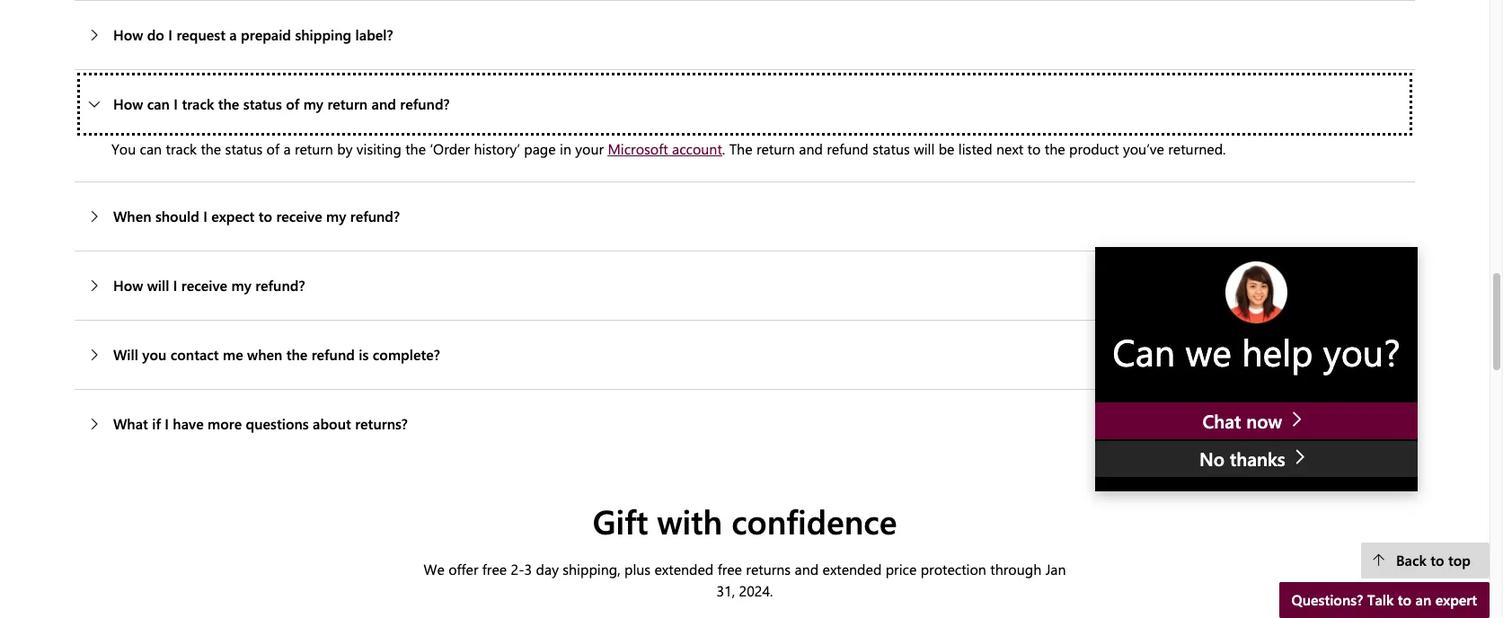 Task type: describe. For each thing, give the bounding box(es) containing it.
thanks
[[1230, 447, 1286, 471]]

you
[[111, 139, 136, 158]]

listed
[[959, 139, 993, 158]]

confidence
[[732, 498, 897, 543]]

an
[[1416, 591, 1432, 609]]

the inside will you contact me when the refund is complete? "dropdown button"
[[286, 345, 308, 364]]

2 free from the left
[[718, 560, 742, 579]]

visiting
[[357, 139, 402, 158]]

when
[[247, 345, 283, 364]]

can we help you?
[[1113, 326, 1401, 376]]

to inside the questions? talk to an expert dropdown button
[[1398, 591, 1412, 609]]

contact
[[171, 345, 219, 364]]

we
[[1186, 326, 1232, 376]]

31,
[[717, 582, 735, 600]]

.
[[723, 139, 726, 158]]

chat now
[[1203, 409, 1288, 434]]

returned.
[[1169, 139, 1227, 158]]

receive inside dropdown button
[[276, 206, 322, 225]]

1 vertical spatial and
[[799, 139, 823, 158]]

status inside dropdown button
[[243, 94, 282, 113]]

how for how can i track the status of my return and refund?
[[113, 94, 143, 113]]

label?
[[356, 25, 393, 44]]

help
[[1242, 326, 1314, 376]]

prepaid
[[241, 25, 291, 44]]

returns
[[746, 560, 791, 579]]

will inside dropdown button
[[147, 276, 169, 294]]

a inside dropdown button
[[230, 25, 237, 44]]

receive inside dropdown button
[[181, 276, 227, 294]]

i for have
[[165, 414, 169, 433]]

0 vertical spatial refund?
[[400, 94, 450, 113]]

protection
[[921, 560, 987, 579]]

offer
[[449, 560, 479, 579]]

1 vertical spatial refund?
[[350, 206, 400, 225]]

in
[[560, 139, 572, 158]]

now
[[1247, 409, 1283, 434]]

0 horizontal spatial of
[[267, 139, 280, 158]]

will
[[113, 345, 138, 364]]

day
[[536, 560, 559, 579]]

you?
[[1324, 326, 1401, 376]]

your
[[576, 139, 604, 158]]

track inside dropdown button
[[182, 94, 214, 113]]

about
[[313, 414, 351, 433]]

what if i have more questions about returns?
[[113, 414, 408, 433]]

complete?
[[373, 345, 440, 364]]

be
[[939, 139, 955, 158]]

return inside "how can i track the status of my return and refund?" dropdown button
[[328, 94, 368, 113]]

through
[[991, 560, 1042, 579]]

is
[[359, 345, 369, 364]]

to right next
[[1028, 139, 1041, 158]]

2 horizontal spatial my
[[326, 206, 346, 225]]

1 vertical spatial track
[[166, 139, 197, 158]]

page
[[524, 139, 556, 158]]

we offer free 2-3 day shipping, plus extended free returns and extended price protection through jan 31, 2024.
[[424, 560, 1067, 600]]

i for request
[[168, 25, 173, 44]]

3
[[525, 560, 532, 579]]

my inside dropdown button
[[231, 276, 251, 294]]

how will i receive my refund? button
[[75, 251, 1416, 320]]

shipping,
[[563, 560, 621, 579]]

the left the product
[[1045, 139, 1066, 158]]

can
[[1113, 326, 1176, 376]]

should
[[155, 206, 199, 225]]

how for how do i request a prepaid shipping label?
[[113, 25, 143, 44]]

to inside when should i expect to receive my refund? dropdown button
[[259, 206, 272, 225]]

if
[[152, 414, 161, 433]]

questions?
[[1292, 591, 1364, 609]]

0 vertical spatial will
[[914, 139, 935, 158]]

2024.
[[739, 582, 774, 600]]

how can i track the status of my return and refund?
[[113, 94, 450, 113]]

no thanks
[[1200, 447, 1291, 471]]

microsoft account link
[[608, 139, 723, 158]]

1 free from the left
[[483, 560, 507, 579]]

1 horizontal spatial refund
[[827, 139, 869, 158]]

chat
[[1203, 409, 1242, 434]]

the left 'order
[[406, 139, 426, 158]]



Task type: locate. For each thing, give the bounding box(es) containing it.
i inside "how do i request a prepaid shipping label?" dropdown button
[[168, 25, 173, 44]]

how do i request a prepaid shipping label? button
[[75, 1, 1416, 69]]

0 vertical spatial can
[[147, 94, 170, 113]]

1 horizontal spatial extended
[[823, 560, 882, 579]]

of down the prepaid
[[286, 94, 300, 113]]

receive right expect
[[276, 206, 322, 225]]

more
[[208, 414, 242, 433]]

free left 2-
[[483, 560, 507, 579]]

0 vertical spatial of
[[286, 94, 300, 113]]

expect
[[211, 206, 255, 225]]

i inside when should i expect to receive my refund? dropdown button
[[203, 206, 208, 225]]

1 extended from the left
[[655, 560, 714, 579]]

can for how
[[147, 94, 170, 113]]

refund? inside dropdown button
[[255, 276, 305, 294]]

to left top
[[1431, 551, 1445, 570]]

i left expect
[[203, 206, 208, 225]]

can for you
[[140, 139, 162, 158]]

i down request
[[174, 94, 178, 113]]

my
[[304, 94, 324, 113], [326, 206, 346, 225], [231, 276, 251, 294]]

status left be
[[873, 139, 910, 158]]

2 vertical spatial refund?
[[255, 276, 305, 294]]

have
[[173, 414, 204, 433]]

receive up contact
[[181, 276, 227, 294]]

history'
[[474, 139, 520, 158]]

you
[[142, 345, 167, 364]]

1 horizontal spatial receive
[[276, 206, 322, 225]]

will you contact me when the refund is complete? button
[[75, 321, 1416, 389]]

extended
[[655, 560, 714, 579], [823, 560, 882, 579]]

2 vertical spatial how
[[113, 276, 143, 294]]

i right if
[[165, 414, 169, 433]]

1 vertical spatial will
[[147, 276, 169, 294]]

gift with confidence
[[593, 498, 897, 543]]

0 vertical spatial refund
[[827, 139, 869, 158]]

return left by
[[295, 139, 333, 158]]

a right request
[[230, 25, 237, 44]]

receive
[[276, 206, 322, 225], [181, 276, 227, 294]]

to
[[1028, 139, 1041, 158], [259, 206, 272, 225], [1431, 551, 1445, 570], [1398, 591, 1412, 609]]

account
[[672, 139, 723, 158]]

refund? up will you contact me when the refund is complete?
[[255, 276, 305, 294]]

1 vertical spatial a
[[283, 139, 291, 158]]

microsoft
[[608, 139, 668, 158]]

status down how can i track the status of my return and refund?
[[225, 139, 263, 158]]

0 horizontal spatial free
[[483, 560, 507, 579]]

1 vertical spatial of
[[267, 139, 280, 158]]

the up expect
[[201, 139, 221, 158]]

0 horizontal spatial extended
[[655, 560, 714, 579]]

can inside dropdown button
[[147, 94, 170, 113]]

refund? up 'order
[[400, 94, 450, 113]]

gift
[[593, 498, 648, 543]]

i inside 'how will i receive my refund?' dropdown button
[[173, 276, 177, 294]]

how left "do"
[[113, 25, 143, 44]]

0 vertical spatial and
[[372, 94, 396, 113]]

me
[[223, 345, 243, 364]]

free up 31,
[[718, 560, 742, 579]]

0 vertical spatial a
[[230, 25, 237, 44]]

2-
[[511, 560, 525, 579]]

1 vertical spatial refund
[[312, 345, 355, 364]]

0 vertical spatial track
[[182, 94, 214, 113]]

will you contact me when the refund is complete?
[[113, 345, 440, 364]]

1 vertical spatial how
[[113, 94, 143, 113]]

when
[[113, 206, 151, 225]]

can
[[147, 94, 170, 113], [140, 139, 162, 158]]

questions? talk to an expert button
[[1280, 582, 1490, 618]]

the right when
[[286, 345, 308, 364]]

0 vertical spatial how
[[113, 25, 143, 44]]

how for how will i receive my refund?
[[113, 276, 143, 294]]

refund? down visiting
[[350, 206, 400, 225]]

how up will
[[113, 276, 143, 294]]

and right the on the top
[[799, 139, 823, 158]]

i for receive
[[173, 276, 177, 294]]

questions? talk to an expert
[[1292, 591, 1478, 609]]

'order
[[430, 139, 470, 158]]

by
[[337, 139, 353, 158]]

what
[[113, 414, 148, 433]]

1 vertical spatial receive
[[181, 276, 227, 294]]

2 how from the top
[[113, 94, 143, 113]]

a
[[230, 25, 237, 44], [283, 139, 291, 158]]

free
[[483, 560, 507, 579], [718, 560, 742, 579]]

how do i request a prepaid shipping label?
[[113, 25, 393, 44]]

1 horizontal spatial of
[[286, 94, 300, 113]]

with
[[657, 498, 723, 543]]

you've
[[1124, 139, 1165, 158]]

to left an
[[1398, 591, 1412, 609]]

how
[[113, 25, 143, 44], [113, 94, 143, 113], [113, 276, 143, 294]]

to right expect
[[259, 206, 272, 225]]

of
[[286, 94, 300, 113], [267, 139, 280, 158]]

how can i track the status of my return and refund? button
[[75, 70, 1416, 138]]

the down how do i request a prepaid shipping label?
[[218, 94, 239, 113]]

no thanks button
[[1096, 441, 1418, 477]]

1 how from the top
[[113, 25, 143, 44]]

back
[[1397, 551, 1427, 570]]

1 vertical spatial my
[[326, 206, 346, 225]]

0 vertical spatial receive
[[276, 206, 322, 225]]

track
[[182, 94, 214, 113], [166, 139, 197, 158]]

2 extended from the left
[[823, 560, 882, 579]]

back to top
[[1397, 551, 1471, 570]]

refund inside "dropdown button"
[[312, 345, 355, 364]]

0 horizontal spatial receive
[[181, 276, 227, 294]]

can down "do"
[[147, 94, 170, 113]]

0 vertical spatial my
[[304, 94, 324, 113]]

how inside dropdown button
[[113, 94, 143, 113]]

the inside "how can i track the status of my return and refund?" dropdown button
[[218, 94, 239, 113]]

returns?
[[355, 414, 408, 433]]

status down the prepaid
[[243, 94, 282, 113]]

1 horizontal spatial my
[[304, 94, 324, 113]]

and up visiting
[[372, 94, 396, 113]]

how up you
[[113, 94, 143, 113]]

i for track
[[174, 94, 178, 113]]

1 horizontal spatial a
[[283, 139, 291, 158]]

will left be
[[914, 139, 935, 158]]

3 how from the top
[[113, 276, 143, 294]]

will up you
[[147, 276, 169, 294]]

my down shipping on the left top of the page
[[304, 94, 324, 113]]

the
[[730, 139, 753, 158]]

plus
[[625, 560, 651, 579]]

expert
[[1436, 591, 1478, 609]]

request
[[177, 25, 226, 44]]

i right "do"
[[168, 25, 173, 44]]

jan
[[1046, 560, 1067, 579]]

talk
[[1368, 591, 1395, 609]]

my up me
[[231, 276, 251, 294]]

i for expect
[[203, 206, 208, 225]]

to inside back to top link
[[1431, 551, 1445, 570]]

shipping
[[295, 25, 352, 44]]

how will i receive my refund?
[[113, 276, 305, 294]]

1 horizontal spatial free
[[718, 560, 742, 579]]

when should i expect to receive my refund?
[[113, 206, 400, 225]]

return
[[328, 94, 368, 113], [295, 139, 333, 158], [757, 139, 795, 158]]

and right the returns
[[795, 560, 819, 579]]

my down by
[[326, 206, 346, 225]]

extended left the price
[[823, 560, 882, 579]]

of inside dropdown button
[[286, 94, 300, 113]]

no
[[1200, 447, 1225, 471]]

back to top link
[[1361, 543, 1490, 579]]

i down should
[[173, 276, 177, 294]]

1 horizontal spatial will
[[914, 139, 935, 158]]

refund
[[827, 139, 869, 158], [312, 345, 355, 364]]

product
[[1070, 139, 1120, 158]]

0 horizontal spatial a
[[230, 25, 237, 44]]

can right you
[[140, 139, 162, 158]]

return up by
[[328, 94, 368, 113]]

next
[[997, 139, 1024, 158]]

i inside what if i have more questions about returns? dropdown button
[[165, 414, 169, 433]]

0 horizontal spatial my
[[231, 276, 251, 294]]

track down request
[[182, 94, 214, 113]]

status
[[243, 94, 282, 113], [225, 139, 263, 158], [873, 139, 910, 158]]

2 vertical spatial and
[[795, 560, 819, 579]]

0 horizontal spatial refund
[[312, 345, 355, 364]]

of down how can i track the status of my return and refund?
[[267, 139, 280, 158]]

track right you
[[166, 139, 197, 158]]

return right the on the top
[[757, 139, 795, 158]]

top
[[1449, 551, 1471, 570]]

and inside dropdown button
[[372, 94, 396, 113]]

questions
[[246, 414, 309, 433]]

1 vertical spatial can
[[140, 139, 162, 158]]

you can track the status of a return by visiting the 'order history' page in your microsoft account . the return and refund status will be listed next to the product you've returned.
[[111, 139, 1227, 158]]

chat now button
[[1096, 403, 1418, 439]]

do
[[147, 25, 164, 44]]

when should i expect to receive my refund? button
[[75, 182, 1416, 250]]

extended right plus
[[655, 560, 714, 579]]

price
[[886, 560, 917, 579]]

a down how can i track the status of my return and refund?
[[283, 139, 291, 158]]

we
[[424, 560, 445, 579]]

and inside we offer free 2-3 day shipping, plus extended free returns and extended price protection through jan 31, 2024.
[[795, 560, 819, 579]]

2 vertical spatial my
[[231, 276, 251, 294]]

i inside "how can i track the status of my return and refund?" dropdown button
[[174, 94, 178, 113]]

0 horizontal spatial will
[[147, 276, 169, 294]]

what if i have more questions about returns? button
[[75, 390, 1416, 458]]



Task type: vqa. For each thing, say whether or not it's contained in the screenshot.
family
no



